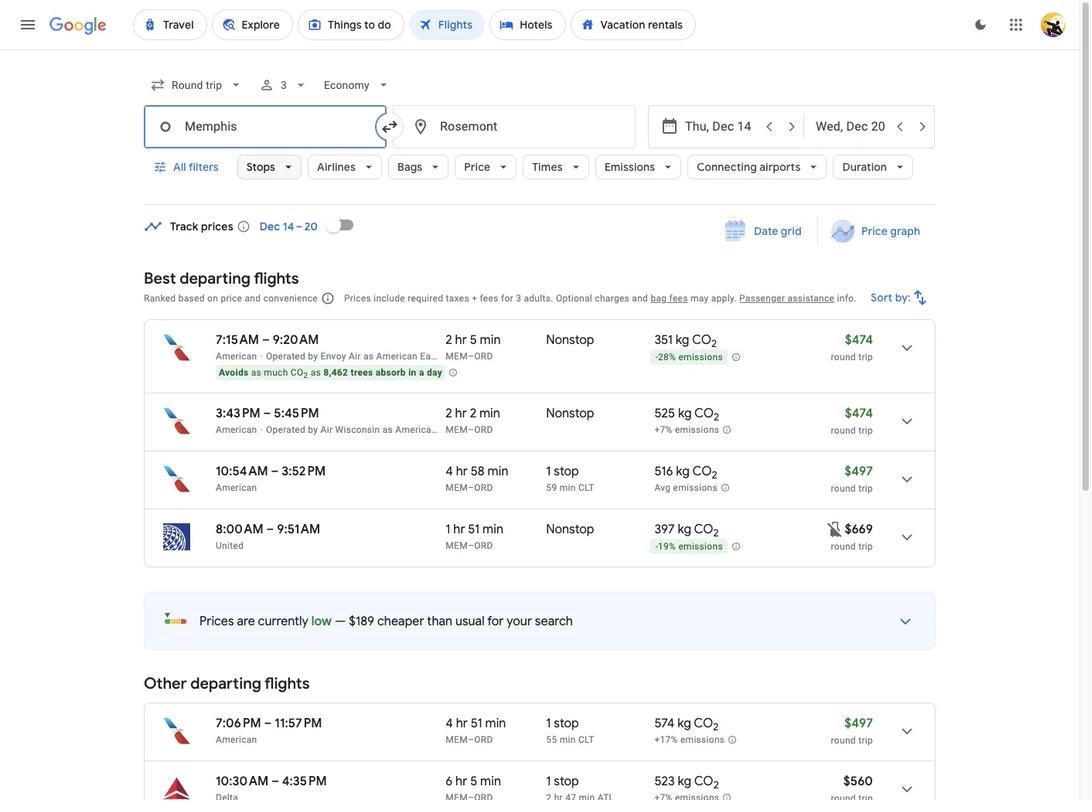 Task type: locate. For each thing, give the bounding box(es) containing it.
2 round from the top
[[831, 425, 856, 436]]

kg inside 397 kg co 2
[[678, 522, 691, 537]]

ord inside "4 hr 51 min mem – ord"
[[474, 735, 493, 745]]

1 stop flight. element up 59 at the right
[[546, 464, 579, 482]]

hr left 58
[[456, 464, 468, 479]]

– down 58
[[468, 483, 474, 493]]

co inside 523 kg co 2
[[694, 774, 713, 789]]

this price for this flight doesn't include overhead bin access. if you need a carry-on bag, use the bags filter to update prices. image
[[826, 520, 845, 539]]

– left arrival time: 3:52 pm. text field
[[271, 464, 279, 479]]

3 trip from the top
[[858, 483, 873, 494]]

mem
[[446, 351, 468, 362], [446, 425, 468, 435], [446, 483, 468, 493], [446, 540, 468, 551], [446, 735, 468, 745]]

ord for 4 hr 51 min
[[474, 735, 493, 745]]

0 vertical spatial stop
[[554, 464, 579, 479]]

4 for 4 hr 51 min
[[446, 716, 453, 731]]

0 horizontal spatial and
[[245, 293, 261, 304]]

by for 9:20 am
[[308, 351, 318, 362]]

– left 9:51 am
[[266, 522, 274, 537]]

total duration 2 hr 5 min. element
[[446, 332, 546, 350]]

4 inside "4 hr 51 min mem – ord"
[[446, 716, 453, 731]]

kg inside 574 kg co 2
[[677, 716, 691, 731]]

1 up 59 at the right
[[546, 464, 551, 479]]

kg for 523
[[678, 774, 691, 789]]

clt for 516
[[578, 483, 594, 493]]

co right the 523
[[694, 774, 713, 789]]

3
[[281, 79, 287, 91], [516, 293, 521, 304]]

1 vertical spatial $474 round trip
[[831, 406, 873, 436]]

560 US dollars text field
[[843, 774, 873, 789]]

3 1 stop flight. element from the top
[[546, 774, 579, 792]]

2 operated from the top
[[266, 425, 306, 435]]

0 vertical spatial $474
[[845, 332, 873, 348]]

2 vertical spatial stop
[[554, 774, 579, 789]]

kg inside 523 kg co 2
[[678, 774, 691, 789]]

Arrival time: 4:35 PM. text field
[[282, 774, 327, 789]]

5 inside 2 hr 5 min mem – ord
[[470, 332, 477, 348]]

1 vertical spatial clt
[[578, 735, 594, 745]]

passenger
[[739, 293, 785, 304]]

price right bags popup button at the left
[[464, 160, 490, 174]]

$497 left flight details. leaves memphis international airport at 10:54 am on thursday, december 14 and arrives at o'hare international airport at 3:52 pm on thursday, december 14. icon
[[845, 464, 873, 479]]

min inside 2 hr 2 min mem – ord
[[479, 406, 500, 421]]

hr down 4 hr 58 min mem – ord
[[453, 522, 465, 537]]

1 inside 1 stop 59 min clt
[[546, 464, 551, 479]]

mem inside 1 hr 51 min mem – ord
[[446, 540, 468, 551]]

None field
[[144, 71, 250, 99], [318, 71, 397, 99], [144, 71, 250, 99], [318, 71, 397, 99]]

0 vertical spatial price
[[464, 160, 490, 174]]

1 vertical spatial nonstop
[[546, 406, 594, 421]]

1 vertical spatial 474 us dollars text field
[[845, 406, 873, 421]]

stop inside 1 stop 55 min clt
[[554, 716, 579, 731]]

trip up $669 on the right bottom
[[858, 483, 873, 494]]

emissions down 516 kg co 2 on the right of the page
[[673, 483, 718, 493]]

nonstop flight. element for 2 hr 2 min
[[546, 406, 594, 424]]

hr inside 2 hr 2 min mem – ord
[[455, 406, 467, 421]]

0 vertical spatial flights
[[254, 269, 299, 288]]

1 stop flight. element up 55
[[546, 716, 579, 734]]

1 clt from the top
[[578, 483, 594, 493]]

min inside 2 hr 5 min mem – ord
[[480, 332, 501, 348]]

1 vertical spatial price
[[861, 224, 887, 238]]

0 vertical spatial 497 us dollars text field
[[845, 464, 873, 479]]

nonstop down "optional"
[[546, 332, 594, 348]]

kg for 525
[[678, 406, 692, 421]]

ord inside 1 hr 51 min mem – ord
[[474, 540, 493, 551]]

trip left flight details. leaves memphis international airport at 3:43 pm on thursday, december 14 and arrives at o'hare international airport at 5:45 pm on thursday, december 14. image
[[858, 425, 873, 436]]

mem inside 4 hr 58 min mem – ord
[[446, 483, 468, 493]]

2 clt from the top
[[578, 735, 594, 745]]

0 vertical spatial eagle
[[420, 351, 444, 362]]

2 1 stop flight. element from the top
[[546, 716, 579, 734]]

0 vertical spatial prices
[[344, 293, 371, 304]]

51 inside 1 hr 51 min mem – ord
[[468, 522, 480, 537]]

nonstop for 2 hr 2 min
[[546, 406, 594, 421]]

0 vertical spatial clt
[[578, 483, 594, 493]]

2 up +17% emissions
[[713, 721, 719, 734]]

2 - from the top
[[655, 541, 658, 552]]

on
[[207, 293, 218, 304]]

1 1 stop flight. element from the top
[[546, 464, 579, 482]]

clt inside 1 stop 55 min clt
[[578, 735, 594, 745]]

1 vertical spatial 5
[[470, 774, 477, 789]]

main content
[[144, 206, 936, 800]]

min for 4 hr 58 min mem – ord
[[488, 464, 508, 479]]

hr up '6 hr 5 min'
[[456, 716, 468, 731]]

2 $497 round trip from the top
[[831, 716, 873, 746]]

hr for 2 hr 5 min
[[455, 332, 467, 348]]

prices
[[344, 293, 371, 304], [199, 614, 234, 629]]

co up the +7% emissions
[[694, 406, 714, 421]]

+17% emissions
[[654, 735, 725, 746]]

0 horizontal spatial 3
[[281, 79, 287, 91]]

2 trip from the top
[[858, 425, 873, 436]]

stops
[[246, 160, 275, 174]]

1 4 from the top
[[446, 464, 453, 479]]

price inside "popup button"
[[464, 160, 490, 174]]

1 vertical spatial nonstop flight. element
[[546, 406, 594, 424]]

Departure time: 7:06 PM. text field
[[216, 716, 261, 731]]

nonstop flight. element
[[546, 332, 594, 350], [546, 406, 594, 424], [546, 522, 594, 540]]

eagle for 2 hr 5 min
[[420, 351, 444, 362]]

find the best price region
[[144, 206, 936, 257]]

flight details. leaves memphis international airport at 8:00 am on thursday, december 14 and arrives at o'hare international airport at 9:51 am on thursday, december 14. image
[[888, 519, 926, 556]]

air left 'wisconsin'
[[321, 425, 333, 435]]

co right much
[[291, 367, 303, 378]]

51 for 4
[[471, 716, 482, 731]]

ranked based on price and convenience
[[144, 293, 318, 304]]

airports
[[760, 160, 801, 174]]

1 stop from the top
[[554, 464, 579, 479]]

1 trip from the top
[[858, 352, 873, 363]]

0 vertical spatial air
[[349, 351, 361, 362]]

$497 left flight details. leaves memphis international airport at 7:06 pm on thursday, december 14 and arrives at o'hare international airport at 11:57 pm on thursday, december 14. image
[[845, 716, 873, 731]]

ord down total duration 4 hr 51 min. element
[[474, 735, 493, 745]]

flights for best departing flights
[[254, 269, 299, 288]]

trip down 669 us dollars text box
[[858, 541, 873, 552]]

kg up the +7% emissions
[[678, 406, 692, 421]]

mem for 2 hr 2 min
[[446, 425, 468, 435]]

mem inside 2 hr 2 min mem – ord
[[446, 425, 468, 435]]

dec 14 – 20
[[260, 220, 318, 234]]

co up avg emissions
[[692, 464, 712, 479]]

hr inside 4 hr 58 min mem – ord
[[456, 464, 468, 479]]

hr inside 2 hr 5 min mem – ord
[[455, 332, 467, 348]]

1 stop 55 min clt
[[546, 716, 594, 745]]

None search field
[[144, 66, 936, 205]]

connecting airports
[[697, 160, 801, 174]]

- for 397
[[655, 541, 658, 552]]

51 up '6 hr 5 min'
[[471, 716, 482, 731]]

mem up avoids as much co2 as 8462 trees absorb in a day. learn more about this calculation. icon
[[446, 351, 468, 362]]

track prices
[[170, 220, 233, 234]]

3:43 pm
[[216, 406, 260, 421]]

mem down total duration 2 hr 2 min. element
[[446, 425, 468, 435]]

1 vertical spatial 1 stop flight. element
[[546, 716, 579, 734]]

– inside "4 hr 51 min mem – ord"
[[468, 735, 474, 745]]

1 operated from the top
[[266, 351, 306, 362]]

min for 2 hr 5 min mem – ord
[[480, 332, 501, 348]]

574 kg co 2
[[654, 716, 719, 734]]

ord inside 2 hr 5 min mem – ord
[[474, 351, 493, 362]]

0 vertical spatial departing
[[180, 269, 250, 288]]

ord down total duration 1 hr 51 min. element
[[474, 540, 493, 551]]

2 stop from the top
[[554, 716, 579, 731]]

kg for 574
[[677, 716, 691, 731]]

1 stop
[[546, 774, 579, 789]]

nonstop up 1 stop 59 min clt
[[546, 406, 594, 421]]

trip for 525
[[858, 425, 873, 436]]

1 vertical spatial operated
[[266, 425, 306, 435]]

$474 down sort
[[845, 332, 873, 348]]

change appearance image
[[962, 6, 999, 43]]

2 up -19% emissions
[[713, 527, 719, 540]]

+17%
[[654, 735, 678, 746]]

2 nonstop from the top
[[546, 406, 594, 421]]

Arrival time: 9:20 AM. text field
[[273, 332, 319, 348]]

Departure time: 10:54 AM. text field
[[216, 464, 268, 479]]

ord for 2 hr 5 min
[[474, 351, 493, 362]]

flights
[[254, 269, 299, 288], [265, 674, 310, 694]]

2 nonstop flight. element from the top
[[546, 406, 594, 424]]

1 vertical spatial by
[[308, 425, 318, 435]]

other
[[144, 674, 187, 694]]

and
[[245, 293, 261, 304], [632, 293, 648, 304]]

co inside 351 kg co 2
[[692, 332, 711, 348]]

-28% emissions
[[655, 352, 723, 363]]

eagle for 2 hr 2 min
[[439, 425, 463, 435]]

4 ord from the top
[[474, 540, 493, 551]]

total duration 4 hr 51 min. element
[[446, 716, 546, 734]]

min inside "4 hr 51 min mem – ord"
[[485, 716, 506, 731]]

mem inside 2 hr 5 min mem – ord
[[446, 351, 468, 362]]

main menu image
[[19, 15, 37, 34]]

1 vertical spatial 497 us dollars text field
[[845, 716, 873, 731]]

nonstop down 59 at the right
[[546, 522, 594, 537]]

4
[[446, 464, 453, 479], [446, 716, 453, 731]]

mem inside "4 hr 51 min mem – ord"
[[446, 735, 468, 745]]

kg inside 351 kg co 2
[[676, 332, 689, 348]]

669 US dollars text field
[[845, 522, 873, 537]]

avoids
[[219, 367, 249, 378]]

0 horizontal spatial price
[[464, 160, 490, 174]]

clt right 59 at the right
[[578, 483, 594, 493]]

1 $474 round trip from the top
[[831, 332, 873, 363]]

bag fees button
[[651, 293, 688, 304]]

stop inside 1 stop 59 min clt
[[554, 464, 579, 479]]

min inside 1 hr 51 min mem – ord
[[483, 522, 503, 537]]

2 inside 574 kg co 2
[[713, 721, 719, 734]]

air
[[349, 351, 361, 362], [321, 425, 333, 435]]

2 $497 from the top
[[845, 716, 873, 731]]

$474 round trip left flight details. leaves memphis international airport at 3:43 pm on thursday, december 14 and arrives at o'hare international airport at 5:45 pm on thursday, december 14. image
[[831, 406, 873, 436]]

1 vertical spatial departing
[[190, 674, 261, 694]]

are
[[237, 614, 255, 629]]

– right "3:43 pm" text box
[[263, 406, 271, 421]]

5 round from the top
[[831, 735, 856, 746]]

1 vertical spatial $497 round trip
[[831, 716, 873, 746]]

1 inside 1 hr 51 min mem – ord
[[446, 522, 450, 537]]

1 vertical spatial flights
[[265, 674, 310, 694]]

51
[[468, 522, 480, 537], [471, 716, 482, 731]]

1 $474 from the top
[[845, 332, 873, 348]]

1
[[546, 464, 551, 479], [446, 522, 450, 537], [546, 716, 551, 731], [546, 774, 551, 789]]

0 vertical spatial $474 round trip
[[831, 332, 873, 363]]

None text field
[[144, 105, 387, 148]]

operated
[[266, 351, 306, 362], [266, 425, 306, 435]]

a
[[419, 367, 424, 378]]

497 US dollars text field
[[845, 464, 873, 479], [845, 716, 873, 731]]

0 vertical spatial -
[[655, 352, 658, 363]]

departing up departure time: 7:06 pm. text field in the left of the page
[[190, 674, 261, 694]]

3 nonstop flight. element from the top
[[546, 522, 594, 540]]

5 ord from the top
[[474, 735, 493, 745]]

1 474 us dollars text field from the top
[[845, 332, 873, 348]]

co for 574
[[694, 716, 713, 731]]

1 vertical spatial 3
[[516, 293, 521, 304]]

1 stop flight. element for 4 hr 51 min
[[546, 716, 579, 734]]

7:15 am
[[216, 332, 259, 348]]

co up -28% emissions
[[692, 332, 711, 348]]

1 stop 59 min clt
[[546, 464, 594, 493]]

Arrival time: 11:57 PM. text field
[[275, 716, 322, 731]]

$560
[[843, 774, 873, 789]]

2 up the +7% emissions
[[714, 411, 719, 424]]

1 mem from the top
[[446, 351, 468, 362]]

flights up 11:57 pm text field
[[265, 674, 310, 694]]

american down in at the top of page
[[395, 425, 437, 435]]

min for 1 hr 51 min mem – ord
[[483, 522, 503, 537]]

optional
[[556, 293, 592, 304]]

stop down 55
[[554, 774, 579, 789]]

10:30 am
[[216, 774, 268, 789]]

hr inside 1 hr 51 min mem – ord
[[453, 522, 465, 537]]

5
[[470, 332, 477, 348], [470, 774, 477, 789]]

Departure time: 7:15 AM. text field
[[216, 332, 259, 348]]

19%
[[658, 541, 676, 552]]

co for 516
[[692, 464, 712, 479]]

3 mem from the top
[[446, 483, 468, 493]]

– left arrival time: 4:35 pm. text box
[[271, 774, 279, 789]]

3 ord from the top
[[474, 483, 493, 493]]

trip
[[858, 352, 873, 363], [858, 425, 873, 436], [858, 483, 873, 494], [858, 541, 873, 552], [858, 735, 873, 746]]

2 vertical spatial nonstop
[[546, 522, 594, 537]]

5 mem from the top
[[446, 735, 468, 745]]

departing for other
[[190, 674, 261, 694]]

required
[[408, 293, 443, 304]]

hr
[[455, 332, 467, 348], [455, 406, 467, 421], [456, 464, 468, 479], [453, 522, 465, 537], [456, 716, 468, 731], [456, 774, 467, 789]]

$474 for 525
[[845, 406, 873, 421]]

$497 round trip up 560 us dollars text field at the right of the page
[[831, 716, 873, 746]]

none search field containing all filters
[[144, 66, 936, 205]]

0 vertical spatial nonstop flight. element
[[546, 332, 594, 350]]

0 horizontal spatial fees
[[480, 293, 498, 304]]

2 inside 516 kg co 2
[[712, 469, 717, 482]]

stops button
[[237, 148, 302, 186]]

mem down total duration 4 hr 58 min. element
[[446, 483, 468, 493]]

round left flight details. leaves memphis international airport at 3:43 pm on thursday, december 14 and arrives at o'hare international airport at 5:45 pm on thursday, december 14. image
[[831, 425, 856, 436]]

1 down 55
[[546, 774, 551, 789]]

date grid
[[754, 224, 802, 238]]

$474 round trip
[[831, 332, 873, 363], [831, 406, 873, 436]]

1 nonstop flight. element from the top
[[546, 332, 594, 350]]

0 vertical spatial 5
[[470, 332, 477, 348]]

1 horizontal spatial fees
[[669, 293, 688, 304]]

round for 574
[[831, 735, 856, 746]]

2 inside 397 kg co 2
[[713, 527, 719, 540]]

0 vertical spatial 1 stop flight. element
[[546, 464, 579, 482]]

co up -19% emissions
[[694, 522, 713, 537]]

51 inside "4 hr 51 min mem – ord"
[[471, 716, 482, 731]]

0 vertical spatial by
[[308, 351, 318, 362]]

5 right the 6
[[470, 774, 477, 789]]

1 horizontal spatial prices
[[344, 293, 371, 304]]

3:52 pm
[[282, 464, 326, 479]]

co for 351
[[692, 332, 711, 348]]

0 vertical spatial operated
[[266, 351, 306, 362]]

total duration 4 hr 58 min. element
[[446, 464, 546, 482]]

clt right 55
[[578, 735, 594, 745]]

Return text field
[[816, 106, 887, 148]]

min inside 4 hr 58 min mem – ord
[[488, 464, 508, 479]]

0 vertical spatial 474 us dollars text field
[[845, 332, 873, 348]]

prices for prices include required taxes + fees for 3 adults. optional charges and bag fees may apply. passenger assistance
[[344, 293, 371, 304]]

leaves memphis international airport at 10:30 am on thursday, december 14 and arrives at o'hare international airport at 4:35 pm on thursday, december 14. element
[[216, 774, 327, 789]]

currently
[[258, 614, 308, 629]]

ord inside 2 hr 2 min mem – ord
[[474, 425, 493, 435]]

kg inside 516 kg co 2
[[676, 464, 690, 479]]

497 us dollars text field for 574
[[845, 716, 873, 731]]

min inside 1 stop 59 min clt
[[560, 483, 576, 493]]

stop for 1 stop 55 min clt
[[554, 716, 579, 731]]

graph
[[890, 224, 920, 238]]

7:06 pm – 11:57 pm american
[[216, 716, 322, 745]]

523
[[654, 774, 675, 789]]

clt
[[578, 483, 594, 493], [578, 735, 594, 745]]

1 vertical spatial eagle
[[439, 425, 463, 435]]

mem for 4 hr 51 min
[[446, 735, 468, 745]]

2 inside avoids as much co 2 as 8,462 trees absorb in a day
[[303, 371, 308, 380]]

co inside 516 kg co 2
[[692, 464, 712, 479]]

price button
[[455, 148, 517, 186]]

1 ord from the top
[[474, 351, 493, 362]]

co inside 525 kg co 2
[[694, 406, 714, 421]]

1 inside 1 stop 55 min clt
[[546, 716, 551, 731]]

stop for 1 stop 59 min clt
[[554, 464, 579, 479]]

1 for 1 stop
[[546, 774, 551, 789]]

2 by from the top
[[308, 425, 318, 435]]

layover (1 of 1) is a 55 min layover at charlotte douglas international airport in charlotte. element
[[546, 734, 647, 746]]

emissions
[[678, 352, 723, 363], [675, 425, 719, 435], [673, 483, 718, 493], [678, 541, 723, 552], [680, 735, 725, 746]]

0 vertical spatial 4
[[446, 464, 453, 479]]

nonstop flight. element up 1 stop 59 min clt
[[546, 406, 594, 424]]

0 horizontal spatial air
[[321, 425, 333, 435]]

ord
[[474, 351, 493, 362], [474, 425, 493, 435], [474, 483, 493, 493], [474, 540, 493, 551], [474, 735, 493, 745]]

$474 round trip for 351
[[831, 332, 873, 363]]

nonstop flight. element down 59 at the right
[[546, 522, 594, 540]]

2 497 us dollars text field from the top
[[845, 716, 873, 731]]

total duration 6 hr 5 min. element
[[446, 774, 546, 792]]

than
[[427, 614, 452, 629]]

mem down total duration 1 hr 51 min. element
[[446, 540, 468, 551]]

trip for 516
[[858, 483, 873, 494]]

0 vertical spatial nonstop
[[546, 332, 594, 348]]

kg right the 523
[[678, 774, 691, 789]]

2 $474 from the top
[[845, 406, 873, 421]]

eagle
[[420, 351, 444, 362], [439, 425, 463, 435]]

1 vertical spatial air
[[321, 425, 333, 435]]

2 vertical spatial 1 stop flight. element
[[546, 774, 579, 792]]

1 497 us dollars text field from the top
[[845, 464, 873, 479]]

1 horizontal spatial price
[[861, 224, 887, 238]]

co
[[692, 332, 711, 348], [291, 367, 303, 378], [694, 406, 714, 421], [692, 464, 712, 479], [694, 522, 713, 537], [694, 716, 713, 731], [694, 774, 713, 789]]

525 kg co 2
[[654, 406, 719, 424]]

filters
[[189, 160, 219, 174]]

0 vertical spatial $497
[[845, 464, 873, 479]]

min inside 1 stop 55 min clt
[[560, 735, 576, 745]]

2 $474 round trip from the top
[[831, 406, 873, 436]]

2 up avg emissions
[[712, 469, 717, 482]]

$497 round trip
[[831, 464, 873, 494], [831, 716, 873, 746]]

operated up much
[[266, 351, 306, 362]]

4 inside 4 hr 58 min mem – ord
[[446, 464, 453, 479]]

american inside 10:54 am – 3:52 pm american
[[216, 483, 257, 493]]

0 horizontal spatial prices
[[199, 614, 234, 629]]

clt inside 1 stop 59 min clt
[[578, 483, 594, 493]]

$497
[[845, 464, 873, 479], [845, 716, 873, 731]]

1 up 55
[[546, 716, 551, 731]]

round up this price for this flight doesn't include overhead bin access. if you need a carry-on bag, use the bags filter to update prices. 'image' on the bottom right
[[831, 483, 856, 494]]

2 vertical spatial nonstop flight. element
[[546, 522, 594, 540]]

$497 for 516
[[845, 464, 873, 479]]

stop up 55
[[554, 716, 579, 731]]

air up trees
[[349, 351, 361, 362]]

14 – 20
[[283, 220, 318, 234]]

3 stop from the top
[[554, 774, 579, 789]]

$497 round trip up 669 us dollars text box
[[831, 464, 873, 494]]

5 trip from the top
[[858, 735, 873, 746]]

kg up avg emissions
[[676, 464, 690, 479]]

round trip
[[831, 541, 873, 552]]

5 for 2
[[470, 332, 477, 348]]

1 vertical spatial $497
[[845, 716, 873, 731]]

5 down +
[[470, 332, 477, 348]]

8,462
[[323, 367, 348, 378]]

leaves memphis international airport at 7:06 pm on thursday, december 14 and arrives at o'hare international airport at 11:57 pm on thursday, december 14. element
[[216, 716, 322, 731]]

flight details. leaves memphis international airport at 10:54 am on thursday, december 14 and arrives at o'hare international airport at 3:52 pm on thursday, december 14. image
[[888, 461, 926, 498]]

1 $497 from the top
[[845, 464, 873, 479]]

loading results progress bar
[[0, 49, 1079, 53]]

1 vertical spatial 51
[[471, 716, 482, 731]]

1 by from the top
[[308, 351, 318, 362]]

round left flight details. leaves memphis international airport at 7:15 am on thursday, december 14 and arrives at o'hare international airport at 9:20 am on thursday, december 14. image on the right top of the page
[[831, 352, 856, 363]]

4 left 58
[[446, 464, 453, 479]]

None text field
[[393, 105, 636, 148]]

prices right learn more about ranking image on the top
[[344, 293, 371, 304]]

0 vertical spatial $497 round trip
[[831, 464, 873, 494]]

by down '5:45 pm'
[[308, 425, 318, 435]]

kg for 351
[[676, 332, 689, 348]]

1 round from the top
[[831, 352, 856, 363]]

1 down 4 hr 58 min mem – ord
[[446, 522, 450, 537]]

by left envoy
[[308, 351, 318, 362]]

times button
[[523, 148, 589, 186]]

ranked
[[144, 293, 176, 304]]

0 vertical spatial 51
[[468, 522, 480, 537]]

1 for 1 hr 51 min mem – ord
[[446, 522, 450, 537]]

1 - from the top
[[655, 352, 658, 363]]

2 474 us dollars text field from the top
[[845, 406, 873, 421]]

co inside 574 kg co 2
[[694, 716, 713, 731]]

price for price graph
[[861, 224, 887, 238]]

1 horizontal spatial and
[[632, 293, 648, 304]]

2 4 from the top
[[446, 716, 453, 731]]

2 up -28% emissions
[[711, 337, 717, 350]]

$474 round trip left flight details. leaves memphis international airport at 7:15 am on thursday, december 14 and arrives at o'hare international airport at 9:20 am on thursday, december 14. image on the right top of the page
[[831, 332, 873, 363]]

price inside button
[[861, 224, 887, 238]]

1 stop flight. element
[[546, 464, 579, 482], [546, 716, 579, 734], [546, 774, 579, 792]]

4 for 4 hr 58 min
[[446, 464, 453, 479]]

total duration 1 hr 51 min. element
[[446, 522, 546, 540]]

emissions down 397 kg co 2 at right
[[678, 541, 723, 552]]

trip left flight details. leaves memphis international airport at 7:15 am on thursday, december 14 and arrives at o'hare international airport at 9:20 am on thursday, december 14. image on the right top of the page
[[858, 352, 873, 363]]

1 vertical spatial prices
[[199, 614, 234, 629]]

eagle up day at the left of page
[[420, 351, 444, 362]]

ord down 58
[[474, 483, 493, 493]]

4 up the 6
[[446, 716, 453, 731]]

1 vertical spatial $474
[[845, 406, 873, 421]]

for left the your
[[487, 614, 504, 629]]

4 mem from the top
[[446, 540, 468, 551]]

1 hr 51 min mem – ord
[[446, 522, 503, 551]]

hr down avoids as much co2 as 8462 trees absorb in a day. learn more about this calculation. icon
[[455, 406, 467, 421]]

10:54 am – 3:52 pm american
[[216, 464, 326, 493]]

2 inside 2 hr 5 min mem – ord
[[446, 332, 452, 348]]

– down total duration 2 hr 2 min. element
[[468, 425, 474, 435]]

nonstop
[[546, 332, 594, 348], [546, 406, 594, 421], [546, 522, 594, 537]]

min for 6 hr 5 min
[[480, 774, 501, 789]]

2 inside 351 kg co 2
[[711, 337, 717, 350]]

– down total duration 1 hr 51 min. element
[[468, 540, 474, 551]]

1 stop flight. element for 6 hr 5 min
[[546, 774, 579, 792]]

3 nonstop from the top
[[546, 522, 594, 537]]

1 vertical spatial stop
[[554, 716, 579, 731]]

ord for 4 hr 58 min
[[474, 483, 493, 493]]

co inside 397 kg co 2
[[694, 522, 713, 537]]

474 US dollars text field
[[845, 332, 873, 348], [845, 406, 873, 421]]

58
[[471, 464, 485, 479]]

emissions down 525 kg co 2
[[675, 425, 719, 435]]

Departure time: 8:00 AM. text field
[[216, 522, 263, 537]]

taxes
[[446, 293, 469, 304]]

fees right bag
[[669, 293, 688, 304]]

american down departure time: 7:06 pm. text field in the left of the page
[[216, 735, 257, 745]]

1 vertical spatial 4
[[446, 716, 453, 731]]

2 ord from the top
[[474, 425, 493, 435]]

497 us dollars text field left flight details. leaves memphis international airport at 10:54 am on thursday, december 14 and arrives at o'hare international airport at 3:52 pm on thursday, december 14. icon
[[845, 464, 873, 479]]

american down 10:54 am
[[216, 483, 257, 493]]

3 round from the top
[[831, 483, 856, 494]]

stop
[[554, 464, 579, 479], [554, 716, 579, 731], [554, 774, 579, 789]]

- down 351 on the top
[[655, 352, 658, 363]]

other departing flights
[[144, 674, 310, 694]]

– inside 7:06 pm – 11:57 pm american
[[264, 716, 272, 731]]

swap origin and destination. image
[[380, 118, 399, 136]]

kg inside 525 kg co 2
[[678, 406, 692, 421]]

ord inside 4 hr 58 min mem – ord
[[474, 483, 493, 493]]

fees right +
[[480, 293, 498, 304]]

0 vertical spatial 3
[[281, 79, 287, 91]]

and left bag
[[632, 293, 648, 304]]

grid
[[781, 224, 802, 238]]

—
[[335, 614, 346, 629]]

prices for prices are currently low — $189 cheaper than usual for your search
[[199, 614, 234, 629]]

1 nonstop from the top
[[546, 332, 594, 348]]

– down total duration 4 hr 51 min. element
[[468, 735, 474, 745]]

2 mem from the top
[[446, 425, 468, 435]]

co for 525
[[694, 406, 714, 421]]

mem down total duration 4 hr 51 min. element
[[446, 735, 468, 745]]

Arrival time: 5:45 PM. text field
[[274, 406, 319, 421]]

operated by air wisconsin as american eagle
[[266, 425, 463, 435]]

american down 3:43 pm at the left of page
[[216, 425, 257, 435]]

operated for 5:45 pm
[[266, 425, 306, 435]]

flights up convenience
[[254, 269, 299, 288]]

2 right the 523
[[713, 779, 719, 792]]

include
[[374, 293, 405, 304]]

hr for 4 hr 51 min
[[456, 716, 468, 731]]

1 vertical spatial -
[[655, 541, 658, 552]]

1 $497 round trip from the top
[[831, 464, 873, 494]]

hr inside "4 hr 51 min mem – ord"
[[456, 716, 468, 731]]

and right price
[[245, 293, 261, 304]]



Task type: vqa. For each thing, say whether or not it's contained in the screenshot.
the bag
yes



Task type: describe. For each thing, give the bounding box(es) containing it.
nonstop flight. element for 2 hr 5 min
[[546, 332, 594, 350]]

474 us dollars text field for 525
[[845, 406, 873, 421]]

5:45 pm
[[274, 406, 319, 421]]

by for 5:45 pm
[[308, 425, 318, 435]]

day
[[427, 367, 442, 378]]

59
[[546, 483, 557, 493]]

trip for 574
[[858, 735, 873, 746]]

as left much
[[251, 367, 261, 378]]

2 down avoids as much co2 as 8462 trees absorb in a day. learn more about this calculation. icon
[[446, 406, 452, 421]]

4 hr 51 min mem – ord
[[446, 716, 506, 745]]

round for 525
[[831, 425, 856, 436]]

apply.
[[711, 293, 737, 304]]

clt for 574
[[578, 735, 594, 745]]

Arrival time: 9:51 AM. text field
[[277, 522, 320, 537]]

co for 523
[[694, 774, 713, 789]]

– inside 2 hr 2 min mem – ord
[[468, 425, 474, 435]]

adults.
[[524, 293, 553, 304]]

stop for 1 stop
[[554, 774, 579, 789]]

+
[[472, 293, 477, 304]]

– inside 8:00 am – 9:51 am united
[[266, 522, 274, 537]]

1 fees from the left
[[480, 293, 498, 304]]

11:57 pm
[[275, 716, 322, 731]]

much
[[264, 367, 288, 378]]

main content containing best departing flights
[[144, 206, 936, 800]]

flight details. leaves memphis international airport at 7:15 am on thursday, december 14 and arrives at o'hare international airport at 9:20 am on thursday, december 14. image
[[888, 329, 926, 367]]

6
[[446, 774, 453, 789]]

51 for 1
[[468, 522, 480, 537]]

nonstop flight. element for 1 hr 51 min
[[546, 522, 594, 540]]

more details image
[[887, 603, 924, 640]]

bags button
[[388, 148, 449, 186]]

assistance
[[788, 293, 835, 304]]

prices are currently low — $189 cheaper than usual for your search
[[199, 614, 573, 629]]

-19% emissions
[[655, 541, 723, 552]]

duration
[[842, 160, 887, 174]]

passenger assistance button
[[739, 293, 835, 304]]

round for 351
[[831, 352, 856, 363]]

sort by:
[[871, 291, 911, 305]]

mem for 2 hr 5 min
[[446, 351, 468, 362]]

bag
[[651, 293, 667, 304]]

as up trees
[[363, 351, 374, 362]]

1 horizontal spatial 3
[[516, 293, 521, 304]]

american inside 7:06 pm – 11:57 pm american
[[216, 735, 257, 745]]

1 horizontal spatial air
[[349, 351, 361, 362]]

co inside avoids as much co 2 as 8,462 trees absorb in a day
[[291, 367, 303, 378]]

as left 8,462
[[311, 367, 321, 378]]

min for 4 hr 51 min mem – ord
[[485, 716, 506, 731]]

departing for best
[[180, 269, 250, 288]]

2 up 58
[[470, 406, 476, 421]]

351 kg co 2
[[654, 332, 717, 350]]

total duration 2 hr 2 min. element
[[446, 406, 546, 424]]

convenience
[[263, 293, 318, 304]]

leaves memphis international airport at 8:00 am on thursday, december 14 and arrives at o'hare international airport at 9:51 am on thursday, december 14. element
[[216, 522, 320, 537]]

hr for 4 hr 58 min
[[456, 464, 468, 479]]

nonstop for 1 hr 51 min
[[546, 522, 594, 537]]

525
[[654, 406, 675, 421]]

8:00 am
[[216, 522, 263, 537]]

2 hr 2 min mem – ord
[[446, 406, 500, 435]]

4 round from the top
[[831, 541, 856, 552]]

497 us dollars text field for 516
[[845, 464, 873, 479]]

duration button
[[833, 148, 913, 186]]

7:15 am – 9:20 am
[[216, 332, 319, 348]]

5 for 6
[[470, 774, 477, 789]]

low
[[311, 614, 332, 629]]

$497 for 574
[[845, 716, 873, 731]]

Arrival time: 3:52 PM. text field
[[282, 464, 326, 479]]

emissions
[[604, 160, 655, 174]]

dec
[[260, 220, 280, 234]]

28%
[[658, 352, 676, 363]]

wisconsin
[[335, 425, 380, 435]]

flight details. leaves memphis international airport at 7:06 pm on thursday, december 14 and arrives at o'hare international airport at 11:57 pm on thursday, december 14. image
[[888, 713, 926, 750]]

price
[[221, 293, 242, 304]]

– right 7:15 am
[[262, 332, 270, 348]]

learn more about ranking image
[[321, 292, 335, 305]]

2 and from the left
[[632, 293, 648, 304]]

1 for 1 stop 55 min clt
[[546, 716, 551, 731]]

hr right the 6
[[456, 774, 467, 789]]

avg
[[654, 483, 671, 493]]

operated for 9:20 am
[[266, 351, 306, 362]]

+7%
[[654, 425, 672, 435]]

Departure text field
[[685, 106, 756, 148]]

nonstop for 2 hr 5 min
[[546, 332, 594, 348]]

may
[[691, 293, 709, 304]]

price for price
[[464, 160, 490, 174]]

Departure time: 10:30 AM. text field
[[216, 774, 268, 789]]

- for 351
[[655, 352, 658, 363]]

351
[[654, 332, 673, 348]]

2 inside 523 kg co 2
[[713, 779, 719, 792]]

prices
[[201, 220, 233, 234]]

best
[[144, 269, 176, 288]]

usual
[[455, 614, 485, 629]]

charges
[[595, 293, 629, 304]]

6 hr 5 min
[[446, 774, 501, 789]]

3 inside popup button
[[281, 79, 287, 91]]

learn more about tracked prices image
[[236, 220, 250, 234]]

mem for 4 hr 58 min
[[446, 483, 468, 493]]

474 us dollars text field for 351
[[845, 332, 873, 348]]

ord for 1 hr 51 min
[[474, 540, 493, 551]]

3 button
[[253, 66, 315, 104]]

397 kg co 2
[[654, 522, 719, 540]]

hr for 2 hr 2 min
[[455, 406, 467, 421]]

min for 1 stop 59 min clt
[[560, 483, 576, 493]]

0 vertical spatial for
[[501, 293, 513, 304]]

emissions button
[[595, 148, 681, 186]]

leaves memphis international airport at 7:15 am on thursday, december 14 and arrives at o'hare international airport at 9:20 am on thursday, december 14. element
[[216, 332, 319, 348]]

best departing flights
[[144, 269, 299, 288]]

$497 round trip for 574
[[831, 716, 873, 746]]

avoids as much co2 as 8462 trees absorb in a day. learn more about this calculation. image
[[448, 368, 458, 377]]

$189
[[349, 614, 374, 629]]

emissions for 525
[[675, 425, 719, 435]]

– inside 2 hr 5 min mem – ord
[[468, 351, 474, 362]]

1 for 1 stop 59 min clt
[[546, 464, 551, 479]]

co for 397
[[694, 522, 713, 537]]

2 inside 525 kg co 2
[[714, 411, 719, 424]]

9:20 am
[[273, 332, 319, 348]]

all
[[173, 160, 186, 174]]

avg emissions
[[654, 483, 718, 493]]

1 stop flight. element for 4 hr 58 min
[[546, 464, 579, 482]]

hr for 1 hr 51 min
[[453, 522, 465, 537]]

price graph button
[[821, 217, 933, 245]]

kg for 516
[[676, 464, 690, 479]]

operated by envoy air as american eagle
[[266, 351, 444, 362]]

layover (1 of 1) is a 59 min layover at charlotte douglas international airport in charlotte. element
[[546, 482, 647, 494]]

– inside 1 hr 51 min mem – ord
[[468, 540, 474, 551]]

united
[[216, 540, 244, 551]]

516 kg co 2
[[654, 464, 717, 482]]

min for 2 hr 2 min mem – ord
[[479, 406, 500, 421]]

emissions for 574
[[680, 735, 725, 746]]

7:06 pm
[[216, 716, 261, 731]]

kg for 397
[[678, 522, 691, 537]]

mem for 1 hr 51 min
[[446, 540, 468, 551]]

in
[[408, 367, 417, 378]]

9:51 am
[[277, 522, 320, 537]]

airlines button
[[308, 148, 382, 186]]

ord for 2 hr 2 min
[[474, 425, 493, 435]]

leaves memphis international airport at 10:54 am on thursday, december 14 and arrives at o'hare international airport at 3:52 pm on thursday, december 14. element
[[216, 464, 326, 479]]

516
[[654, 464, 673, 479]]

sort
[[871, 291, 893, 305]]

+7% emissions
[[654, 425, 719, 435]]

1 and from the left
[[245, 293, 261, 304]]

1 vertical spatial for
[[487, 614, 504, 629]]

leaves memphis international airport at 3:43 pm on thursday, december 14 and arrives at o'hare international airport at 5:45 pm on thursday, december 14. element
[[216, 406, 319, 421]]

envoy
[[321, 351, 346, 362]]

american down the "departure time: 7:15 am." 'text field' at the top left of the page
[[216, 351, 257, 362]]

flights for other departing flights
[[265, 674, 310, 694]]

cheaper
[[377, 614, 424, 629]]

$474 for 351
[[845, 332, 873, 348]]

emissions for 516
[[673, 483, 718, 493]]

10:30 am – 4:35 pm
[[216, 774, 327, 789]]

all filters button
[[144, 148, 231, 186]]

based
[[178, 293, 205, 304]]

date
[[754, 224, 778, 238]]

– inside 4 hr 58 min mem – ord
[[468, 483, 474, 493]]

all filters
[[173, 160, 219, 174]]

emissions down 351 kg co 2
[[678, 352, 723, 363]]

397
[[654, 522, 675, 537]]

10:54 am
[[216, 464, 268, 479]]

trip for 351
[[858, 352, 873, 363]]

round for 516
[[831, 483, 856, 494]]

american up absorb
[[376, 351, 418, 362]]

Departure time: 3:43 PM. text field
[[216, 406, 260, 421]]

4 trip from the top
[[858, 541, 873, 552]]

track
[[170, 220, 198, 234]]

flight details. leaves memphis international airport at 3:43 pm on thursday, december 14 and arrives at o'hare international airport at 5:45 pm on thursday, december 14. image
[[888, 403, 926, 440]]

$474 round trip for 525
[[831, 406, 873, 436]]

$669
[[845, 522, 873, 537]]

$497 round trip for 516
[[831, 464, 873, 494]]

– inside 10:54 am – 3:52 pm american
[[271, 464, 279, 479]]

2 fees from the left
[[669, 293, 688, 304]]

55
[[546, 735, 557, 745]]

times
[[532, 160, 563, 174]]

min for 1 stop 55 min clt
[[560, 735, 576, 745]]

as right 'wisconsin'
[[383, 425, 393, 435]]

date grid button
[[714, 217, 814, 245]]

flight details. leaves memphis international airport at 10:30 am on thursday, december 14 and arrives at o'hare international airport at 4:35 pm on thursday, december 14. image
[[888, 771, 926, 800]]



